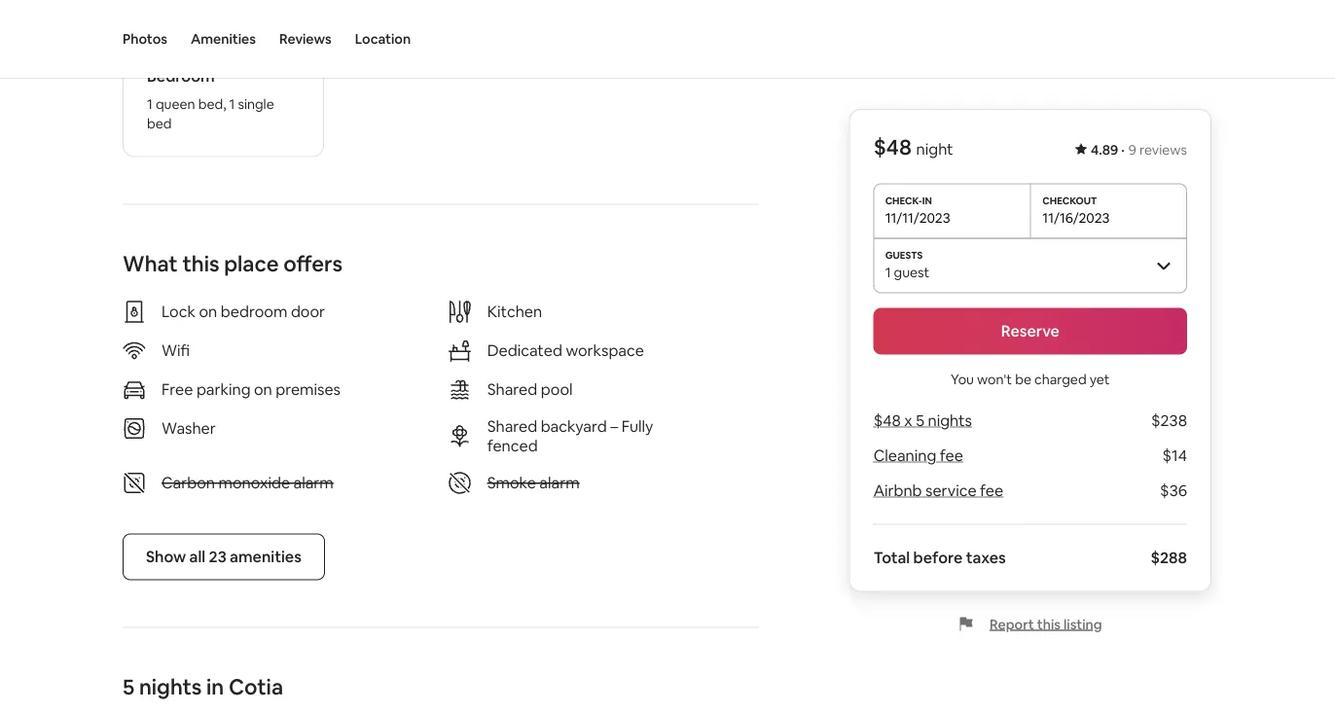 Task type: vqa. For each thing, say whether or not it's contained in the screenshot.
the $14
yes



Task type: locate. For each thing, give the bounding box(es) containing it.
4.89
[[1091, 141, 1119, 159]]

bed
[[147, 115, 172, 132]]

$48 night
[[874, 133, 954, 161]]

free
[[162, 380, 193, 400]]

$48 left night
[[874, 133, 912, 161]]

on right lock
[[199, 302, 217, 322]]

5 nights in cotia
[[123, 674, 283, 702]]

0 vertical spatial 5
[[916, 411, 925, 431]]

1 horizontal spatial fee
[[980, 481, 1004, 501]]

pool
[[541, 380, 573, 400]]

1 up bed
[[147, 95, 153, 113]]

workspace
[[566, 341, 644, 361]]

cleaning
[[874, 446, 937, 466]]

5 right x
[[916, 411, 925, 431]]

shared pool
[[487, 380, 573, 400]]

$48 left x
[[874, 411, 901, 431]]

shared down the shared pool
[[487, 417, 538, 437]]

single
[[238, 95, 274, 113]]

monoxide
[[219, 473, 290, 493]]

1 vertical spatial this
[[1038, 616, 1061, 633]]

0 horizontal spatial alarm
[[294, 473, 334, 493]]

$288
[[1151, 548, 1188, 568]]

1 right bed,
[[229, 95, 235, 113]]

1 horizontal spatial alarm
[[540, 473, 580, 493]]

reviews
[[1140, 141, 1188, 159]]

1 horizontal spatial on
[[254, 380, 272, 400]]

1
[[147, 95, 153, 113], [229, 95, 235, 113], [886, 263, 891, 281]]

1 horizontal spatial 1
[[229, 95, 235, 113]]

1 $48 from the top
[[874, 133, 912, 161]]

1 shared from the top
[[487, 380, 538, 400]]

$48
[[874, 133, 912, 161], [874, 411, 901, 431]]

in
[[206, 674, 224, 702]]

fee up service
[[940, 446, 964, 466]]

1 horizontal spatial this
[[1038, 616, 1061, 633]]

lock on bedroom door
[[162, 302, 325, 322]]

fee right service
[[980, 481, 1004, 501]]

on right parking
[[254, 380, 272, 400]]

2 alarm from the left
[[540, 473, 580, 493]]

1 horizontal spatial nights
[[928, 411, 972, 431]]

before
[[914, 548, 963, 568]]

1 left guest
[[886, 263, 891, 281]]

$36
[[1161, 481, 1188, 501]]

dedicated
[[487, 341, 563, 361]]

location
[[355, 30, 411, 48]]

x
[[905, 411, 913, 431]]

taxes
[[966, 548, 1006, 568]]

5
[[916, 411, 925, 431], [123, 674, 135, 702]]

washer
[[162, 419, 216, 439]]

amenities
[[230, 547, 302, 567]]

4.89 · 9 reviews
[[1091, 141, 1188, 159]]

this left place
[[182, 250, 220, 278]]

9
[[1129, 141, 1137, 159]]

shared for shared pool
[[487, 380, 538, 400]]

carbon monoxide alarm
[[162, 473, 334, 493]]

0 horizontal spatial this
[[182, 250, 220, 278]]

kitchen
[[487, 302, 542, 322]]

what
[[123, 250, 178, 278]]

night
[[917, 139, 954, 159]]

$48 for $48 x 5 nights
[[874, 411, 901, 431]]

nights right x
[[928, 411, 972, 431]]

on
[[199, 302, 217, 322], [254, 380, 272, 400]]

2 $48 from the top
[[874, 411, 901, 431]]

smoke alarm
[[487, 473, 580, 493]]

$238
[[1152, 411, 1188, 431]]

1 horizontal spatial 5
[[916, 411, 925, 431]]

0 vertical spatial this
[[182, 250, 220, 278]]

alarm right monoxide
[[294, 473, 334, 493]]

alarm right smoke
[[540, 473, 580, 493]]

reviews button
[[279, 0, 332, 78]]

1 vertical spatial on
[[254, 380, 272, 400]]

0 vertical spatial shared
[[487, 380, 538, 400]]

this left the listing
[[1038, 616, 1061, 633]]

all
[[189, 547, 206, 567]]

smoke
[[487, 473, 536, 493]]

nights
[[928, 411, 972, 431], [139, 674, 202, 702]]

0 horizontal spatial 5
[[123, 674, 135, 702]]

1 vertical spatial $48
[[874, 411, 901, 431]]

1 inside dropdown button
[[886, 263, 891, 281]]

1 guest button
[[874, 238, 1188, 293]]

listing
[[1064, 616, 1103, 633]]

you won't be charged yet
[[951, 370, 1110, 388]]

place
[[224, 250, 279, 278]]

this
[[182, 250, 220, 278], [1038, 616, 1061, 633]]

2 horizontal spatial 1
[[886, 263, 891, 281]]

5 left in
[[123, 674, 135, 702]]

0 horizontal spatial on
[[199, 302, 217, 322]]

nights left in
[[139, 674, 202, 702]]

location button
[[355, 0, 411, 78]]

1 alarm from the left
[[294, 473, 334, 493]]

0 vertical spatial $48
[[874, 133, 912, 161]]

0 vertical spatial fee
[[940, 446, 964, 466]]

shared
[[487, 380, 538, 400], [487, 417, 538, 437]]

reserve button
[[874, 308, 1188, 355]]

1 vertical spatial shared
[[487, 417, 538, 437]]

fee
[[940, 446, 964, 466], [980, 481, 1004, 501]]

door
[[291, 302, 325, 322]]

1 vertical spatial nights
[[139, 674, 202, 702]]

backyard
[[541, 417, 607, 437]]

what this place offers
[[123, 250, 343, 278]]

11/11/2023
[[886, 209, 951, 226]]

shared inside shared backyard – fully fenced
[[487, 417, 538, 437]]

shared for shared backyard – fully fenced
[[487, 417, 538, 437]]

2 shared from the top
[[487, 417, 538, 437]]

11/16/2023
[[1043, 209, 1110, 226]]

free parking on premises
[[162, 380, 341, 400]]

shared down dedicated
[[487, 380, 538, 400]]

alarm
[[294, 473, 334, 493], [540, 473, 580, 493]]

you
[[951, 370, 974, 388]]



Task type: describe. For each thing, give the bounding box(es) containing it.
reserve
[[1001, 321, 1060, 341]]

charged
[[1035, 370, 1087, 388]]

show all 23 amenities
[[146, 547, 302, 567]]

queen
[[156, 95, 195, 113]]

wifi
[[162, 341, 190, 361]]

show
[[146, 547, 186, 567]]

offers
[[284, 250, 343, 278]]

1 vertical spatial 5
[[123, 674, 135, 702]]

dedicated workspace
[[487, 341, 644, 361]]

$48 for $48 night
[[874, 133, 912, 161]]

report this listing
[[990, 616, 1103, 633]]

0 horizontal spatial 1
[[147, 95, 153, 113]]

report
[[990, 616, 1035, 633]]

carbon
[[162, 473, 215, 493]]

total
[[874, 548, 910, 568]]

1 guest
[[886, 263, 930, 281]]

total before taxes
[[874, 548, 1006, 568]]

1 vertical spatial fee
[[980, 481, 1004, 501]]

airbnb service fee
[[874, 481, 1004, 501]]

service
[[926, 481, 977, 501]]

0 vertical spatial on
[[199, 302, 217, 322]]

lock
[[162, 302, 196, 322]]

reviews
[[279, 30, 332, 48]]

guest
[[894, 263, 930, 281]]

premises
[[276, 380, 341, 400]]

0 horizontal spatial nights
[[139, 674, 202, 702]]

cotia
[[229, 674, 283, 702]]

be
[[1016, 370, 1032, 388]]

parking
[[197, 380, 251, 400]]

0 vertical spatial nights
[[928, 411, 972, 431]]

photos
[[123, 30, 167, 48]]

won't
[[977, 370, 1013, 388]]

cleaning fee button
[[874, 446, 964, 466]]

fenced
[[487, 436, 538, 456]]

photos button
[[123, 0, 167, 78]]

show all 23 amenities button
[[123, 534, 325, 581]]

$48 x 5 nights button
[[874, 411, 972, 431]]

23
[[209, 547, 227, 567]]

–
[[611, 417, 618, 437]]

yet
[[1090, 370, 1110, 388]]

amenities button
[[191, 0, 256, 78]]

bedroom 1 queen bed, 1 single bed
[[147, 66, 274, 132]]

$14
[[1163, 446, 1188, 466]]

fully
[[622, 417, 654, 437]]

this for what
[[182, 250, 220, 278]]

airbnb service fee button
[[874, 481, 1004, 501]]

this for report
[[1038, 616, 1061, 633]]

bedroom
[[147, 66, 215, 86]]

airbnb
[[874, 481, 922, 501]]

0 horizontal spatial fee
[[940, 446, 964, 466]]

amenities
[[191, 30, 256, 48]]

cleaning fee
[[874, 446, 964, 466]]

shared backyard – fully fenced
[[487, 417, 654, 456]]

report this listing button
[[959, 616, 1103, 633]]

bedroom
[[221, 302, 288, 322]]

bed,
[[198, 95, 226, 113]]

$48 x 5 nights
[[874, 411, 972, 431]]

·
[[1122, 141, 1125, 159]]



